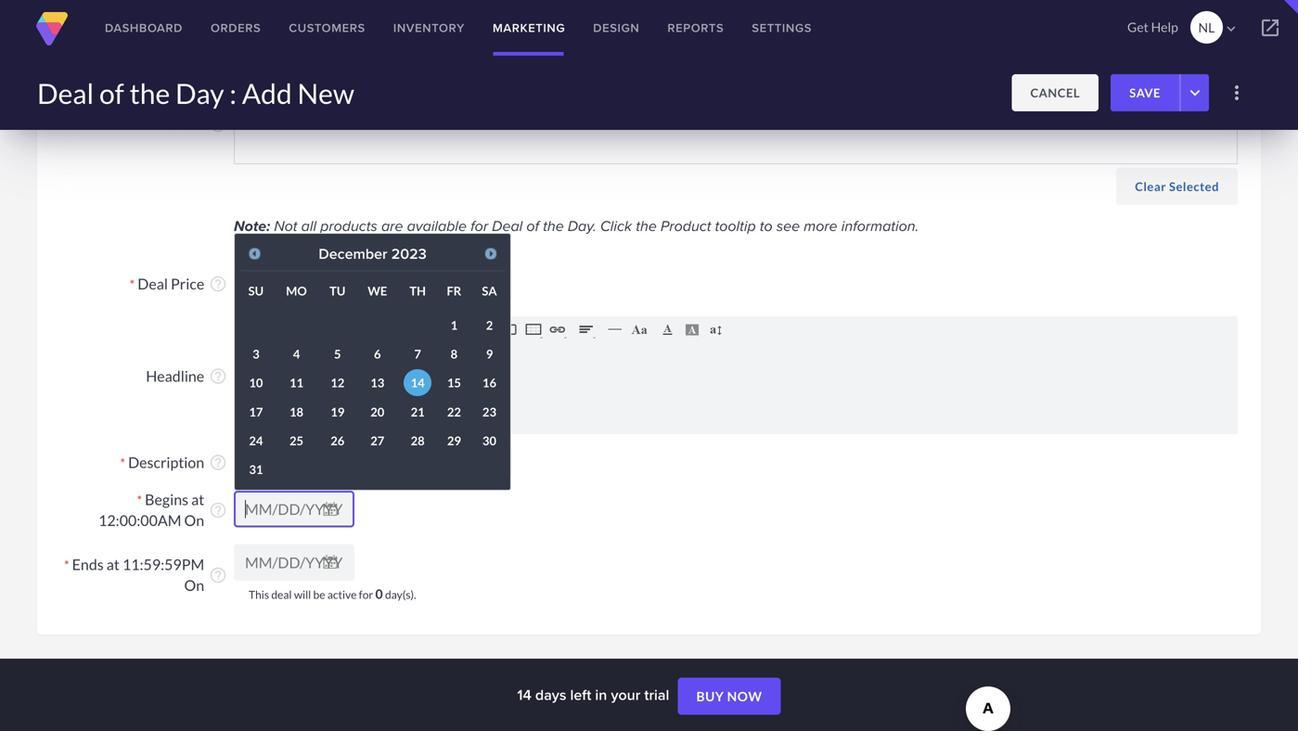Task type: describe. For each thing, give the bounding box(es) containing it.
20 link
[[364, 398, 391, 425]]

your
[[611, 684, 640, 706]]

products
[[320, 215, 377, 236]]

7 link
[[404, 340, 432, 367]]

product inside note: not all products are available for deal of the day. click the product tooltip to see more information.
[[661, 215, 711, 236]]

help_outline inside * product help_outline
[[209, 115, 227, 134]]

27
[[370, 433, 384, 448]]

see
[[776, 215, 800, 236]]

 link
[[1242, 0, 1298, 56]]

17 link
[[242, 398, 270, 425]]

20
[[370, 404, 384, 419]]

clear selected link
[[1116, 168, 1238, 205]]

* deal price help_outline
[[130, 275, 227, 293]]

cancel
[[1030, 85, 1080, 100]]

not
[[274, 215, 297, 236]]

nl 
[[1198, 19, 1240, 37]]

1 link
[[440, 311, 468, 339]]

0 vertical spatial deal
[[37, 77, 94, 110]]

nl
[[1198, 19, 1215, 35]]

orders
[[211, 19, 261, 37]]

price
[[171, 275, 204, 293]]

3
[[253, 347, 260, 361]]


[[1259, 17, 1281, 39]]

customers
[[289, 19, 365, 37]]

15
[[447, 375, 461, 390]]

18 link
[[283, 398, 310, 425]]

5 help_outline from the top
[[209, 501, 227, 520]]

marketing
[[493, 19, 565, 37]]

13 link
[[364, 369, 391, 396]]

this deal will be active for 0 day(s).
[[249, 586, 416, 602]]

25
[[289, 433, 303, 448]]

information.
[[841, 215, 919, 236]]

product inside * product help_outline
[[152, 115, 204, 133]]

5 link
[[324, 340, 351, 367]]

day
[[175, 77, 224, 110]]

note:
[[234, 215, 270, 236]]

inventory
[[393, 19, 465, 37]]

29 link
[[440, 427, 468, 454]]

* for * product help_outline
[[144, 117, 149, 133]]

MM/DD/YYYY text field
[[234, 491, 354, 528]]

11:59:59pm
[[122, 555, 204, 573]]

24 link
[[242, 427, 270, 454]]

new
[[297, 77, 354, 110]]


[[1223, 20, 1240, 37]]

19 link
[[324, 398, 351, 425]]

days
[[535, 684, 566, 706]]

2 link
[[475, 311, 503, 339]]

30
[[482, 433, 496, 448]]

14 for 14 days left in your trial
[[517, 684, 531, 706]]

design
[[593, 19, 640, 37]]

0 horizontal spatial the
[[129, 77, 170, 110]]

14 link
[[404, 369, 432, 396]]

add
[[242, 77, 292, 110]]

day(s).
[[385, 588, 416, 601]]

* ends at 11:59:59pm on help_outline
[[64, 555, 227, 594]]

30 link
[[475, 427, 503, 454]]

for inside note: not all products are available for deal of the day. click the product tooltip to see more information.
[[471, 215, 488, 236]]

2
[[486, 318, 493, 332]]

11 link
[[283, 369, 310, 396]]

2 sample product from the top
[[292, 74, 398, 91]]

get help
[[1127, 19, 1178, 35]]

25 link
[[283, 427, 310, 454]]

15 link
[[440, 369, 468, 396]]

6
[[374, 347, 381, 361]]

this
[[249, 588, 269, 601]]

* description help_outline
[[120, 453, 227, 472]]

19
[[330, 404, 344, 419]]

available
[[407, 215, 467, 236]]

10 link
[[242, 369, 270, 396]]

product down customers at left
[[347, 74, 398, 91]]

23 link
[[475, 398, 503, 425]]

8 link
[[440, 340, 468, 367]]

1
[[451, 318, 458, 332]]

26 link
[[324, 427, 351, 454]]

23
[[482, 404, 496, 419]]

14 for 14
[[411, 375, 425, 390]]

7
[[414, 347, 421, 361]]

product up new
[[347, 26, 398, 43]]

click
[[600, 215, 632, 236]]

9 link
[[475, 340, 503, 367]]

save link
[[1111, 74, 1179, 111]]

31 link
[[242, 456, 270, 483]]

december 2023
[[319, 243, 427, 265]]

16 link
[[475, 369, 503, 396]]

22 link
[[440, 398, 468, 425]]



Task type: vqa. For each thing, say whether or not it's contained in the screenshot.


Task type: locate. For each thing, give the bounding box(es) containing it.
1 horizontal spatial at
[[191, 491, 204, 509]]

description
[[128, 453, 204, 471]]

3 help_outline from the top
[[209, 367, 227, 386]]

help_outline inside * description help_outline
[[209, 453, 227, 472]]

0 horizontal spatial 14
[[411, 375, 425, 390]]

will
[[294, 588, 311, 601]]

for right available on the left top
[[471, 215, 488, 236]]

11
[[289, 375, 303, 390]]

1 vertical spatial sample product
[[292, 74, 398, 91]]

0 vertical spatial sample
[[292, 26, 343, 43]]

*
[[144, 117, 149, 133], [130, 277, 135, 292], [120, 455, 125, 471], [137, 492, 142, 508], [64, 557, 69, 573]]

1 vertical spatial deal
[[492, 215, 523, 236]]

0 vertical spatial at
[[191, 491, 204, 509]]

get
[[1127, 19, 1149, 35]]

deal inside * deal price help_outline
[[138, 275, 168, 293]]

be
[[313, 588, 325, 601]]

th
[[410, 284, 426, 298]]

12 link
[[324, 369, 351, 396]]

28 link
[[404, 427, 432, 454]]

18
[[289, 404, 303, 419]]

MM/DD/YYYY text field
[[234, 544, 354, 581]]

sample product up new
[[292, 26, 398, 43]]

14 inside 14 link
[[411, 375, 425, 390]]

sa
[[482, 284, 497, 298]]

0 vertical spatial on
[[184, 511, 204, 529]]

1 help_outline from the top
[[209, 115, 227, 134]]

0 vertical spatial for
[[471, 215, 488, 236]]

* for * ends at 11:59:59pm on help_outline
[[64, 557, 69, 573]]

at inside begins at 12:00:00am on
[[191, 491, 204, 509]]

9
[[486, 347, 493, 361]]

21 link
[[404, 398, 432, 425]]

1 horizontal spatial for
[[471, 215, 488, 236]]

more_vert
[[1226, 82, 1248, 104]]

2 horizontal spatial the
[[636, 215, 657, 236]]

1 horizontal spatial deal
[[138, 275, 168, 293]]

help_outline left the 10
[[209, 367, 227, 386]]

we
[[368, 284, 387, 298]]

help_outline
[[209, 115, 227, 134], [209, 275, 227, 293], [209, 367, 227, 386], [209, 453, 227, 472], [209, 501, 227, 520], [209, 566, 227, 584]]

* product help_outline
[[144, 115, 227, 134]]

1 vertical spatial 14
[[517, 684, 531, 706]]

deal of the day : add new
[[37, 77, 354, 110]]

more_vert button
[[1218, 74, 1255, 111]]

for left 0 at the left bottom of page
[[359, 588, 373, 601]]

0 vertical spatial 14
[[411, 375, 425, 390]]

of down dashboard link
[[99, 77, 124, 110]]

1 horizontal spatial of
[[526, 215, 539, 236]]

december
[[319, 243, 387, 265]]

3 link
[[242, 340, 270, 367]]

28
[[411, 433, 425, 448]]

tu
[[330, 284, 345, 298]]

the right click
[[636, 215, 657, 236]]

sample
[[292, 26, 343, 43], [292, 74, 343, 91]]

in
[[595, 684, 607, 706]]

1 sample product from the top
[[292, 26, 398, 43]]

1 sample from the top
[[292, 26, 343, 43]]

1 vertical spatial of
[[526, 215, 539, 236]]

* left description
[[120, 455, 125, 471]]

on down begins at the bottom of page
[[184, 511, 204, 529]]

help_outline left 31
[[209, 453, 227, 472]]

clear
[[1135, 179, 1166, 194]]

0 horizontal spatial for
[[359, 588, 373, 601]]

reports
[[667, 19, 724, 37]]

6 link
[[364, 340, 391, 367]]

2 vertical spatial deal
[[138, 275, 168, 293]]

help_outline right begins at the bottom of page
[[209, 501, 227, 520]]

* left price
[[130, 277, 135, 292]]

0 horizontal spatial at
[[107, 555, 120, 573]]

on down 11:59:59pm
[[184, 576, 204, 594]]

1 vertical spatial at
[[107, 555, 120, 573]]

0 horizontal spatial deal
[[37, 77, 94, 110]]

5
[[334, 347, 341, 361]]

note: not all products are available for deal of the day. click the product tooltip to see more information.
[[234, 215, 919, 236]]

day.
[[568, 215, 596, 236]]

* for *
[[137, 492, 142, 508]]

0 vertical spatial sample product
[[292, 26, 398, 43]]

4 link
[[283, 340, 310, 367]]

0 horizontal spatial of
[[99, 77, 124, 110]]

14 left the days in the bottom of the page
[[517, 684, 531, 706]]

1 vertical spatial for
[[359, 588, 373, 601]]

sample right add
[[292, 74, 343, 91]]

cancel link
[[1012, 74, 1099, 111]]

tooltip
[[715, 215, 756, 236]]

trial
[[644, 684, 669, 706]]

1 horizontal spatial 14
[[517, 684, 531, 706]]

begins
[[145, 491, 188, 509]]

2 sample from the top
[[292, 74, 343, 91]]

2 help_outline from the top
[[209, 275, 227, 293]]

22
[[447, 404, 461, 419]]

2 on from the top
[[184, 576, 204, 594]]

help_outline right 11:59:59pm
[[209, 566, 227, 584]]

0 vertical spatial of
[[99, 77, 124, 110]]

* for * deal price help_outline
[[130, 277, 135, 292]]

* up 12:00:00am
[[137, 492, 142, 508]]

2 horizontal spatial deal
[[492, 215, 523, 236]]

17
[[249, 404, 263, 419]]

headline
[[146, 367, 204, 385]]

1 horizontal spatial the
[[543, 215, 564, 236]]

product down deal of the day : add new
[[152, 115, 204, 133]]

* inside * product help_outline
[[144, 117, 149, 133]]

for
[[471, 215, 488, 236], [359, 588, 373, 601]]

deal inside note: not all products are available for deal of the day. click the product tooltip to see more information.
[[492, 215, 523, 236]]

ends
[[72, 555, 104, 573]]

at
[[191, 491, 204, 509], [107, 555, 120, 573]]

save
[[1129, 85, 1161, 100]]

13
[[370, 375, 384, 390]]

6 help_outline from the top
[[209, 566, 227, 584]]

14 days left in your trial
[[517, 684, 673, 706]]

the left the day.
[[543, 215, 564, 236]]

help_outline down "day"
[[209, 115, 227, 134]]

dashboard link
[[91, 0, 197, 56]]

2023
[[391, 243, 427, 265]]

* left ends
[[64, 557, 69, 573]]

product left "tooltip"
[[661, 215, 711, 236]]

29
[[447, 433, 461, 448]]

help
[[1151, 19, 1178, 35]]

* for * description help_outline
[[120, 455, 125, 471]]

help_outline inside headline help_outline
[[209, 367, 227, 386]]

1 vertical spatial on
[[184, 576, 204, 594]]

at right begins at the bottom of page
[[191, 491, 204, 509]]

of inside note: not all products are available for deal of the day. click the product tooltip to see more information.
[[526, 215, 539, 236]]

4
[[293, 347, 300, 361]]

14 up 21
[[411, 375, 425, 390]]

24
[[249, 433, 263, 448]]

su
[[248, 284, 264, 298]]

buy now
[[696, 689, 762, 704]]

* inside * description help_outline
[[120, 455, 125, 471]]

10
[[249, 375, 263, 390]]

1 vertical spatial sample
[[292, 74, 343, 91]]

help_outline right price
[[209, 275, 227, 293]]

* inside * deal price help_outline
[[130, 277, 135, 292]]

help_outline inside * deal price help_outline
[[209, 275, 227, 293]]

* down deal of the day : add new
[[144, 117, 149, 133]]

headline help_outline
[[146, 367, 227, 386]]

on inside begins at 12:00:00am on
[[184, 511, 204, 529]]

on inside * ends at 11:59:59pm on help_outline
[[184, 576, 204, 594]]

for inside this deal will be active for 0 day(s).
[[359, 588, 373, 601]]

1 on from the top
[[184, 511, 204, 529]]

of left the day.
[[526, 215, 539, 236]]

4 help_outline from the top
[[209, 453, 227, 472]]

sample product
[[292, 26, 398, 43], [292, 74, 398, 91]]

settings
[[752, 19, 812, 37]]

at inside * ends at 11:59:59pm on help_outline
[[107, 555, 120, 573]]

sample product down customers at left
[[292, 74, 398, 91]]

0
[[375, 586, 383, 602]]

* inside * ends at 11:59:59pm on help_outline
[[64, 557, 69, 573]]

now
[[727, 689, 762, 704]]

help_outline inside * ends at 11:59:59pm on help_outline
[[209, 566, 227, 584]]

the up * product help_outline
[[129, 77, 170, 110]]

:
[[230, 77, 237, 110]]

sample up new
[[292, 26, 343, 43]]

27 link
[[364, 427, 391, 454]]

more
[[804, 215, 838, 236]]

left
[[570, 684, 591, 706]]

at right ends
[[107, 555, 120, 573]]

12
[[330, 375, 344, 390]]

8
[[451, 347, 458, 361]]

product
[[347, 26, 398, 43], [347, 74, 398, 91], [152, 115, 204, 133], [661, 215, 711, 236]]

mo
[[286, 284, 307, 298]]



